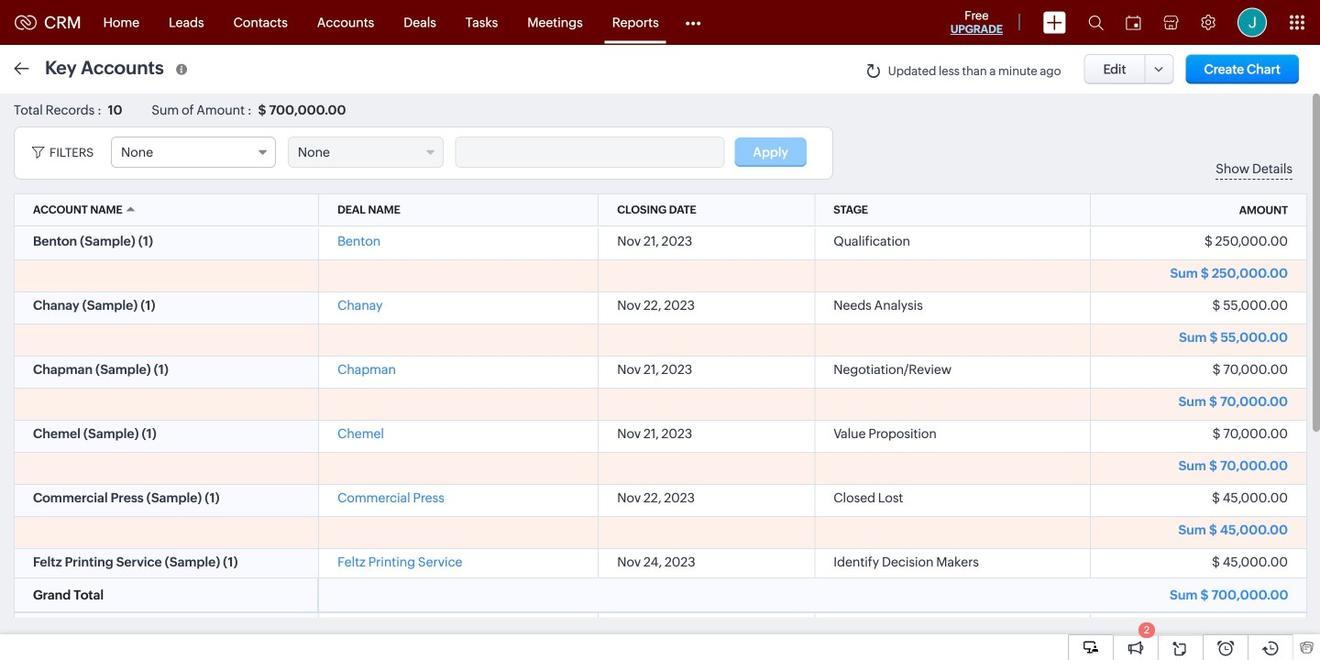 Task type: describe. For each thing, give the bounding box(es) containing it.
profile image
[[1238, 8, 1267, 37]]

search element
[[1077, 0, 1115, 45]]

Other Modules field
[[674, 8, 713, 37]]

profile element
[[1227, 0, 1278, 44]]



Task type: locate. For each thing, give the bounding box(es) containing it.
None text field
[[456, 138, 724, 167]]

None field
[[111, 137, 276, 168], [288, 137, 444, 168], [111, 137, 276, 168], [288, 137, 444, 168]]

calendar image
[[1126, 15, 1141, 30]]

create menu element
[[1032, 0, 1077, 44]]

logo image
[[15, 15, 37, 30]]

search image
[[1088, 15, 1104, 30]]

create menu image
[[1043, 11, 1066, 33]]



Task type: vqa. For each thing, say whether or not it's contained in the screenshot.
"text field"
yes



